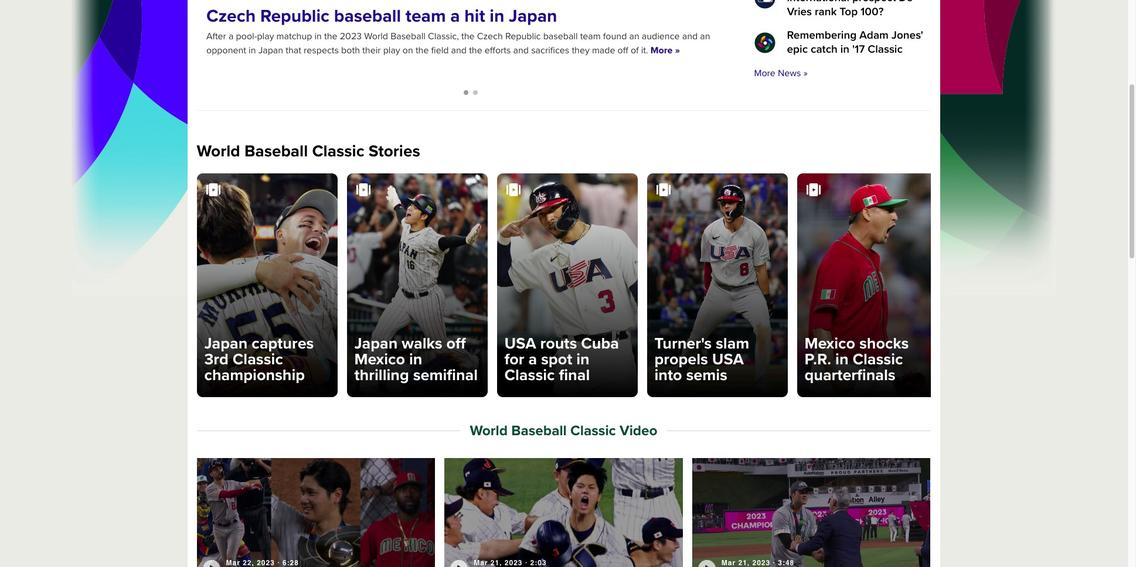 Task type: vqa. For each thing, say whether or not it's contained in the screenshot.
recall
no



Task type: describe. For each thing, give the bounding box(es) containing it.
found
[[603, 31, 627, 42]]

2023 for mar 21, 2023 · 3:48
[[753, 559, 771, 568]]

a for team
[[450, 5, 460, 27]]

mexico inside mexico shocks p.r. in classic quarterfinals
[[805, 334, 856, 353]]

3rd
[[204, 350, 229, 369]]

in up respects
[[314, 31, 322, 42]]

japan inside "after a pool-play matchup in the 2023 world baseball classic, the czech republic baseball team found an audience and an opponent in japan that respects both their play on the field and the efforts and sacrifices they made off of it."
[[258, 45, 283, 56]]

czech inside "link"
[[206, 5, 256, 27]]

baseball for world baseball classic video
[[512, 423, 567, 440]]

made
[[592, 45, 615, 56]]

slam
[[716, 334, 750, 353]]

21, for mar 21, 2023 · 3:48
[[739, 559, 750, 568]]

world for world baseball classic video
[[470, 423, 508, 440]]

world baseball classic video
[[470, 423, 658, 440]]

classic inside usa routs cuba for a spot in classic final
[[505, 366, 555, 385]]

team inside "after a pool-play matchup in the 2023 world baseball classic, the czech republic baseball team found an audience and an opponent in japan that respects both their play on the field and the efforts and sacrifices they made off of it."
[[580, 31, 601, 42]]

shocks
[[860, 334, 909, 353]]

classic inside mexico shocks p.r. in classic quarterfinals
[[853, 350, 903, 369]]

both
[[341, 45, 360, 56]]

they
[[572, 45, 590, 56]]

matchup
[[276, 31, 312, 42]]

after a pool-play matchup in the 2023 world baseball classic, the czech republic baseball team found an audience and an opponent in japan that respects both their play on the field and the efforts and sacrifices they made off of it.
[[206, 31, 710, 56]]

'17
[[853, 43, 865, 56]]

opponent
[[206, 45, 246, 56]]

routs
[[540, 334, 577, 353]]

2023 inside "after a pool-play matchup in the 2023 world baseball classic, the czech republic baseball team found an audience and an opponent in japan that respects both their play on the field and the efforts and sacrifices they made off of it."
[[340, 31, 362, 42]]

audience
[[642, 31, 680, 42]]

cuba
[[581, 334, 619, 353]]

world for world baseball classic stories
[[197, 141, 240, 161]]

remembering
[[787, 29, 857, 42]]

0 vertical spatial play
[[257, 31, 274, 42]]

usa routs cuba for a spot in classic final
[[505, 334, 619, 385]]

turner's
[[655, 334, 712, 353]]

mexico shocks p.r. in classic quarterfinals
[[805, 334, 909, 385]]

the up respects
[[324, 31, 337, 42]]

· for 3:48
[[773, 559, 776, 568]]

hit
[[464, 5, 485, 27]]

world baseball classic stories
[[197, 141, 420, 161]]

mlb image
[[754, 0, 776, 9]]

japan inside japan walks off mexico in thrilling semifinal
[[355, 334, 398, 353]]

semifinal
[[413, 366, 478, 385]]

czech republic baseball team a hit in japan
[[206, 5, 557, 27]]

japan captures 3rd classic championship
[[204, 334, 314, 385]]

thrilling
[[355, 366, 409, 385]]

walks
[[402, 334, 443, 353]]

remembering adam jones' epic catch in '17 classic
[[787, 29, 924, 56]]

classic inside remembering adam jones' epic catch in '17 classic
[[868, 43, 903, 56]]

classic,
[[428, 31, 459, 42]]

a inside "after a pool-play matchup in the 2023 world baseball classic, the czech republic baseball team found an audience and an opponent in japan that respects both their play on the field and the efforts and sacrifices they made off of it."
[[228, 31, 233, 42]]

0 horizontal spatial and
[[451, 45, 467, 56]]

into
[[655, 366, 682, 385]]

mar for mar 21, 2023 · 3:48
[[722, 559, 736, 568]]

japan inside japan captures 3rd classic championship
[[204, 334, 248, 353]]

more for more news
[[754, 68, 776, 79]]

the right on
[[415, 45, 429, 56]]

news
[[778, 68, 801, 79]]

czech republic baseball team a hit in japan link
[[206, 5, 736, 27]]

respects
[[303, 45, 339, 56]]

that
[[285, 45, 301, 56]]

final
[[559, 366, 590, 385]]

mar 21, 2023 · 3:48
[[722, 559, 795, 568]]

after
[[206, 31, 226, 42]]

mlb media player group containing mar 22, 2023
[[197, 459, 435, 568]]

images of world baseball classic image
[[445, 459, 683, 568]]



Task type: locate. For each thing, give the bounding box(es) containing it.
1 horizontal spatial play
[[383, 45, 400, 56]]

more for more link
[[651, 45, 673, 56]]

1 horizontal spatial mar
[[474, 559, 488, 568]]

a inside czech republic baseball team a hit in japan "link"
[[450, 5, 460, 27]]

an right audience
[[700, 31, 710, 42]]

japan
[[509, 5, 557, 27], [258, 45, 283, 56], [204, 334, 248, 353], [355, 334, 398, 353]]

baseball for world baseball classic stories
[[244, 141, 308, 161]]

mar for mar 21, 2023 · 2:03
[[474, 559, 488, 568]]

1 horizontal spatial more
[[754, 68, 776, 79]]

their
[[362, 45, 381, 56]]

21, for mar 21, 2023 · 2:03
[[491, 559, 502, 568]]

off left of
[[618, 45, 628, 56]]

0 vertical spatial off
[[618, 45, 628, 56]]

2 horizontal spatial baseball
[[512, 423, 567, 440]]

1 horizontal spatial team
[[580, 31, 601, 42]]

1 horizontal spatial and
[[513, 45, 529, 56]]

2 an from the left
[[700, 31, 710, 42]]

world baseball classic image
[[754, 32, 776, 54]]

0 horizontal spatial mlb media player group
[[197, 459, 435, 568]]

jones'
[[892, 29, 924, 42]]

1 horizontal spatial an
[[700, 31, 710, 42]]

0 vertical spatial team
[[405, 5, 446, 27]]

baseball up sacrifices
[[543, 31, 578, 42]]

republic up efforts
[[505, 31, 541, 42]]

mar for mar 22, 2023 · 6:28
[[226, 559, 240, 568]]

baseball
[[390, 31, 425, 42], [244, 141, 308, 161], [512, 423, 567, 440]]

video
[[620, 423, 658, 440]]

0 horizontal spatial mexico
[[355, 350, 405, 369]]

baseball inside "after a pool-play matchup in the 2023 world baseball classic, the czech republic baseball team found an audience and an opponent in japan that respects both their play on the field and the efforts and sacrifices they made off of it."
[[390, 31, 425, 42]]

2023
[[340, 31, 362, 42], [257, 559, 275, 568], [505, 559, 523, 568], [753, 559, 771, 568]]

on
[[402, 45, 413, 56]]

1 vertical spatial off
[[447, 334, 466, 353]]

turner's slam propels usa into semis
[[655, 334, 750, 385]]

of
[[631, 45, 639, 56]]

off inside japan walks off mexico in thrilling semifinal
[[447, 334, 466, 353]]

and right field
[[451, 45, 467, 56]]

2 horizontal spatial ·
[[773, 559, 776, 568]]

world
[[364, 31, 388, 42], [197, 141, 240, 161], [470, 423, 508, 440]]

in right thrilling at the bottom of the page
[[409, 350, 422, 369]]

japan up championship
[[204, 334, 248, 353]]

catch
[[811, 43, 838, 56]]

2 horizontal spatial world
[[470, 423, 508, 440]]

team
[[405, 5, 446, 27], [580, 31, 601, 42]]

3:48
[[778, 559, 795, 568]]

baseball inside "after a pool-play matchup in the 2023 world baseball classic, the czech republic baseball team found an audience and an opponent in japan that respects both their play on the field and the efforts and sacrifices they made off of it."
[[543, 31, 578, 42]]

1 mar from the left
[[226, 559, 240, 568]]

baseball inside button
[[244, 141, 308, 161]]

in right p.r.
[[836, 350, 849, 369]]

2 · from the left
[[525, 559, 528, 568]]

· for 6:28
[[278, 559, 280, 568]]

1 horizontal spatial baseball
[[543, 31, 578, 42]]

and right audience
[[682, 31, 698, 42]]

0 horizontal spatial play
[[257, 31, 274, 42]]

2 vertical spatial world
[[470, 423, 508, 440]]

p.r.
[[805, 350, 832, 369]]

more
[[651, 45, 673, 56], [754, 68, 776, 79]]

1 horizontal spatial a
[[450, 5, 460, 27]]

0 horizontal spatial usa
[[505, 334, 536, 353]]

1 horizontal spatial baseball
[[390, 31, 425, 42]]

sacrifices
[[531, 45, 569, 56]]

2:03
[[530, 559, 547, 568]]

more down audience
[[651, 45, 673, 56]]

efforts
[[485, 45, 511, 56]]

in
[[490, 5, 504, 27], [314, 31, 322, 42], [841, 43, 850, 56], [248, 45, 256, 56], [409, 350, 422, 369], [577, 350, 590, 369], [836, 350, 849, 369]]

off inside "after a pool-play matchup in the 2023 world baseball classic, the czech republic baseball team found an audience and an opponent in japan that respects both their play on the field and the efforts and sacrifices they made off of it."
[[618, 45, 628, 56]]

world inside "after a pool-play matchup in the 2023 world baseball classic, the czech republic baseball team found an audience and an opponent in japan that respects both their play on the field and the efforts and sacrifices they made off of it."
[[364, 31, 388, 42]]

a right "after"
[[228, 31, 233, 42]]

japan walks off mexico in thrilling semifinal
[[355, 334, 478, 385]]

0 horizontal spatial czech
[[206, 5, 256, 27]]

classic
[[868, 43, 903, 56], [312, 141, 365, 161], [233, 350, 283, 369], [853, 350, 903, 369], [505, 366, 555, 385], [571, 423, 616, 440]]

it.
[[641, 45, 648, 56]]

an up of
[[629, 31, 639, 42]]

2 horizontal spatial mlb media player group
[[693, 459, 931, 568]]

usa inside turner's slam propels usa into semis
[[712, 350, 744, 369]]

pool-
[[236, 31, 257, 42]]

in inside mexico shocks p.r. in classic quarterfinals
[[836, 350, 849, 369]]

usa left routs
[[505, 334, 536, 353]]

japan receives gold medals image
[[693, 459, 931, 568]]

more news link
[[754, 68, 808, 79]]

off
[[618, 45, 628, 56], [447, 334, 466, 353]]

1 · from the left
[[278, 559, 280, 568]]

·
[[278, 559, 280, 568], [525, 559, 528, 568], [773, 559, 776, 568]]

2023 for mar 22, 2023 · 6:28
[[257, 559, 275, 568]]

1 horizontal spatial republic
[[505, 31, 541, 42]]

team inside "link"
[[405, 5, 446, 27]]

and
[[682, 31, 698, 42], [451, 45, 467, 56], [513, 45, 529, 56]]

czech up efforts
[[477, 31, 503, 42]]

1 vertical spatial world
[[197, 141, 240, 161]]

in down pool-
[[248, 45, 256, 56]]

2 horizontal spatial mar
[[722, 559, 736, 568]]

1 vertical spatial baseball
[[543, 31, 578, 42]]

world inside button
[[197, 141, 240, 161]]

mar left 3:48
[[722, 559, 736, 568]]

1 mlb media player group from the left
[[197, 459, 435, 568]]

21, left 3:48
[[739, 559, 750, 568]]

team up classic,
[[405, 5, 446, 27]]

0 horizontal spatial mar
[[226, 559, 240, 568]]

0 vertical spatial baseball
[[334, 5, 401, 27]]

6:28
[[283, 559, 299, 568]]

0 horizontal spatial team
[[405, 5, 446, 27]]

usa inside usa routs cuba for a spot in classic final
[[505, 334, 536, 353]]

play
[[257, 31, 274, 42], [383, 45, 400, 56]]

in inside japan walks off mexico in thrilling semifinal
[[409, 350, 422, 369]]

baseball up 'their'
[[334, 5, 401, 27]]

0 horizontal spatial baseball
[[334, 5, 401, 27]]

1 horizontal spatial mlb media player group
[[445, 459, 683, 568]]

the down czech republic baseball team a hit in japan "link"
[[461, 31, 475, 42]]

0 horizontal spatial off
[[447, 334, 466, 353]]

0 horizontal spatial an
[[629, 31, 639, 42]]

classic inside world baseball classic stories button
[[312, 141, 365, 161]]

czech up "after"
[[206, 5, 256, 27]]

21, left 2:03
[[491, 559, 502, 568]]

1 horizontal spatial world
[[364, 31, 388, 42]]

usa right propels
[[712, 350, 744, 369]]

more left news
[[754, 68, 776, 79]]

2023 up 'both'
[[340, 31, 362, 42]]

2023 left 2:03
[[505, 559, 523, 568]]

mar 21, 2023 · 2:03
[[474, 559, 547, 568]]

play left matchup
[[257, 31, 274, 42]]

0 horizontal spatial baseball
[[244, 141, 308, 161]]

1 vertical spatial play
[[383, 45, 400, 56]]

classic inside japan captures 3rd classic championship
[[233, 350, 283, 369]]

2023 for mar 21, 2023 · 2:03
[[505, 559, 523, 568]]

stories
[[369, 141, 420, 161]]

in left "'17"
[[841, 43, 850, 56]]

team up they
[[580, 31, 601, 42]]

2 mlb media player group from the left
[[445, 459, 683, 568]]

propels
[[655, 350, 708, 369]]

1 21, from the left
[[491, 559, 502, 568]]

a
[[450, 5, 460, 27], [228, 31, 233, 42], [529, 350, 537, 369]]

japan inside "link"
[[509, 5, 557, 27]]

0 horizontal spatial more
[[651, 45, 673, 56]]

in inside usa routs cuba for a spot in classic final
[[577, 350, 590, 369]]

· left 6:28
[[278, 559, 280, 568]]

mar left 2:03
[[474, 559, 488, 568]]

1 horizontal spatial usa
[[712, 350, 744, 369]]

0 horizontal spatial world
[[197, 141, 240, 161]]

1 horizontal spatial off
[[618, 45, 628, 56]]

off up "semifinal"
[[447, 334, 466, 353]]

a inside usa routs cuba for a spot in classic final
[[529, 350, 537, 369]]

0 horizontal spatial 21,
[[491, 559, 502, 568]]

2023 right 22,
[[257, 559, 275, 568]]

and right efforts
[[513, 45, 529, 56]]

top 10 moments from the classic image
[[197, 459, 435, 568]]

1 vertical spatial republic
[[505, 31, 541, 42]]

more link
[[651, 45, 680, 56]]

more news
[[754, 68, 801, 79]]

1 vertical spatial baseball
[[244, 141, 308, 161]]

adam
[[860, 29, 889, 42]]

in inside remembering adam jones' epic catch in '17 classic
[[841, 43, 850, 56]]

· for 2:03
[[525, 559, 528, 568]]

japan up thrilling at the bottom of the page
[[355, 334, 398, 353]]

mar 22, 2023 · 6:28
[[226, 559, 299, 568]]

republic
[[260, 5, 329, 27], [505, 31, 541, 42]]

1 vertical spatial more
[[754, 68, 776, 79]]

2 horizontal spatial a
[[529, 350, 537, 369]]

0 vertical spatial a
[[450, 5, 460, 27]]

a left hit on the top left of page
[[450, 5, 460, 27]]

czech inside "after a pool-play matchup in the 2023 world baseball classic, the czech republic baseball team found an audience and an opponent in japan that respects both their play on the field and the efforts and sacrifices they made off of it."
[[477, 31, 503, 42]]

mexico inside japan walks off mexico in thrilling semifinal
[[355, 350, 405, 369]]

3 mar from the left
[[722, 559, 736, 568]]

3 mlb media player group from the left
[[693, 459, 931, 568]]

1 vertical spatial czech
[[477, 31, 503, 42]]

22,
[[243, 559, 254, 568]]

the left efforts
[[469, 45, 482, 56]]

usa
[[505, 334, 536, 353], [712, 350, 744, 369]]

in inside "link"
[[490, 5, 504, 27]]

2 horizontal spatial and
[[682, 31, 698, 42]]

mar left 22,
[[226, 559, 240, 568]]

japan left that
[[258, 45, 283, 56]]

for
[[505, 350, 525, 369]]

2 21, from the left
[[739, 559, 750, 568]]

1 horizontal spatial ·
[[525, 559, 528, 568]]

remembering adam jones' epic catch in '17 classic link
[[754, 29, 931, 57]]

0 vertical spatial republic
[[260, 5, 329, 27]]

epic
[[787, 43, 808, 56]]

1 an from the left
[[629, 31, 639, 42]]

championship
[[204, 366, 305, 385]]

mexico
[[805, 334, 856, 353], [355, 350, 405, 369]]

semis
[[686, 366, 728, 385]]

mar
[[226, 559, 240, 568], [474, 559, 488, 568], [722, 559, 736, 568]]

0 vertical spatial czech
[[206, 5, 256, 27]]

0 vertical spatial more
[[651, 45, 673, 56]]

0 vertical spatial baseball
[[390, 31, 425, 42]]

baseball inside "link"
[[334, 5, 401, 27]]

1 horizontal spatial czech
[[477, 31, 503, 42]]

2 vertical spatial baseball
[[512, 423, 567, 440]]

japan up sacrifices
[[509, 5, 557, 27]]

1 vertical spatial a
[[228, 31, 233, 42]]

quarterfinals
[[805, 366, 896, 385]]

0 horizontal spatial a
[[228, 31, 233, 42]]

czech
[[206, 5, 256, 27], [477, 31, 503, 42]]

· left 3:48
[[773, 559, 776, 568]]

1 horizontal spatial 21,
[[739, 559, 750, 568]]

0 horizontal spatial ·
[[278, 559, 280, 568]]

3 · from the left
[[773, 559, 776, 568]]

0 vertical spatial world
[[364, 31, 388, 42]]

21,
[[491, 559, 502, 568], [739, 559, 750, 568]]

captures
[[252, 334, 314, 353]]

an
[[629, 31, 639, 42], [700, 31, 710, 42]]

2023 left 3:48
[[753, 559, 771, 568]]

republic up matchup
[[260, 5, 329, 27]]

0 horizontal spatial republic
[[260, 5, 329, 27]]

the
[[324, 31, 337, 42], [461, 31, 475, 42], [415, 45, 429, 56], [469, 45, 482, 56]]

1 vertical spatial team
[[580, 31, 601, 42]]

in right spot
[[577, 350, 590, 369]]

field
[[431, 45, 449, 56]]

spot
[[541, 350, 573, 369]]

2 mar from the left
[[474, 559, 488, 568]]

1 horizontal spatial mexico
[[805, 334, 856, 353]]

a for for
[[529, 350, 537, 369]]

baseball
[[334, 5, 401, 27], [543, 31, 578, 42]]

world baseball classic stories button
[[187, 138, 420, 166]]

play left on
[[383, 45, 400, 56]]

· left 2:03
[[525, 559, 528, 568]]

mlb media player group
[[197, 459, 435, 568], [445, 459, 683, 568], [693, 459, 931, 568]]

in right hit on the top left of page
[[490, 5, 504, 27]]

2 vertical spatial a
[[529, 350, 537, 369]]

republic inside "after a pool-play matchup in the 2023 world baseball classic, the czech republic baseball team found an audience and an opponent in japan that respects both their play on the field and the efforts and sacrifices they made off of it."
[[505, 31, 541, 42]]

a right for
[[529, 350, 537, 369]]

republic inside czech republic baseball team a hit in japan "link"
[[260, 5, 329, 27]]



